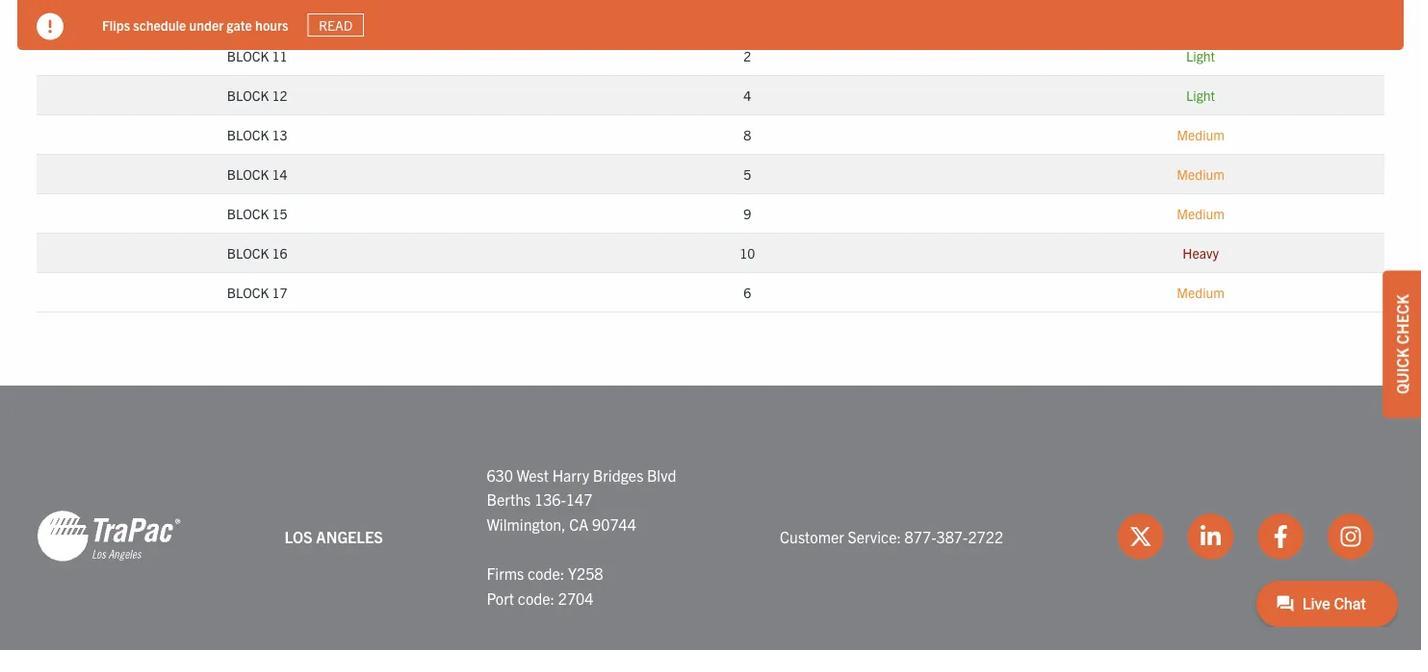 Task type: vqa. For each thing, say whether or not it's contained in the screenshot.


Task type: locate. For each thing, give the bounding box(es) containing it.
1 block from the top
[[227, 7, 269, 25]]

1 vertical spatial 10
[[740, 244, 755, 262]]

block left the 12 on the top
[[227, 86, 269, 104]]

blvd
[[647, 465, 676, 485]]

block for block 13
[[227, 126, 269, 143]]

1 horizontal spatial 10
[[740, 244, 755, 262]]

block left 15
[[227, 205, 269, 222]]

light for 2
[[1186, 47, 1215, 64]]

block left 17
[[227, 284, 269, 301]]

block for block 14
[[227, 165, 269, 183]]

block
[[227, 7, 269, 25], [227, 47, 269, 64], [227, 86, 269, 104], [227, 126, 269, 143], [227, 165, 269, 183], [227, 205, 269, 222], [227, 244, 269, 262], [227, 284, 269, 301]]

10 up 6
[[740, 244, 755, 262]]

bridges
[[593, 465, 643, 485]]

0 vertical spatial 10
[[272, 7, 287, 25]]

light for 4
[[1186, 86, 1215, 104]]

630 west harry bridges blvd berths 136-147 wilmington, ca 90744
[[487, 465, 676, 534]]

medium for 8
[[1177, 126, 1225, 143]]

block up block 11
[[227, 7, 269, 25]]

16
[[272, 244, 287, 262]]

2 light from the top
[[1186, 86, 1215, 104]]

8
[[744, 126, 751, 143]]

block left 16
[[227, 244, 269, 262]]

block for block 11
[[227, 47, 269, 64]]

2 medium from the top
[[1177, 165, 1225, 183]]

code: up 2704
[[528, 564, 564, 583]]

angeles
[[316, 527, 383, 546]]

4 block from the top
[[227, 126, 269, 143]]

2 block from the top
[[227, 47, 269, 64]]

3 block from the top
[[227, 86, 269, 104]]

y258
[[568, 564, 603, 583]]

firms
[[487, 564, 524, 583]]

schedule
[[133, 16, 186, 33]]

heavy
[[1183, 244, 1219, 262]]

1 medium from the top
[[1177, 126, 1225, 143]]

1 vertical spatial light
[[1186, 86, 1215, 104]]

footer
[[0, 386, 1421, 651]]

block left 13
[[227, 126, 269, 143]]

ca
[[569, 515, 589, 534]]

code: right port
[[518, 588, 555, 608]]

los
[[285, 527, 313, 546]]

10
[[272, 7, 287, 25], [740, 244, 755, 262]]

5 block from the top
[[227, 165, 269, 183]]

block left 11
[[227, 47, 269, 64]]

877-
[[905, 527, 936, 546]]

block 12
[[227, 86, 287, 104]]

630
[[487, 465, 513, 485]]

block for block 16
[[227, 244, 269, 262]]

gate
[[227, 16, 252, 33]]

block left 14 at the left top
[[227, 165, 269, 183]]

medium for 6
[[1177, 284, 1225, 301]]

under
[[189, 16, 223, 33]]

berths
[[487, 490, 531, 509]]

1 light from the top
[[1186, 47, 1215, 64]]

medium
[[1177, 126, 1225, 143], [1177, 165, 1225, 183], [1177, 205, 1225, 222], [1177, 284, 1225, 301]]

2704
[[558, 588, 594, 608]]

block 14
[[227, 165, 287, 183]]

0 vertical spatial code:
[[528, 564, 564, 583]]

6 block from the top
[[227, 205, 269, 222]]

0 vertical spatial light
[[1186, 47, 1215, 64]]

7 block from the top
[[227, 244, 269, 262]]

3 medium from the top
[[1177, 205, 1225, 222]]

service:
[[848, 527, 901, 546]]

light
[[1186, 47, 1215, 64], [1186, 86, 1215, 104]]

0 horizontal spatial 10
[[272, 7, 287, 25]]

4 medium from the top
[[1177, 284, 1225, 301]]

8 block from the top
[[227, 284, 269, 301]]

medium for 9
[[1177, 205, 1225, 222]]

10 up 11
[[272, 7, 287, 25]]

2722
[[968, 527, 1003, 546]]

code:
[[528, 564, 564, 583], [518, 588, 555, 608]]



Task type: describe. For each thing, give the bounding box(es) containing it.
2
[[744, 47, 751, 64]]

quick
[[1392, 348, 1411, 395]]

6
[[744, 284, 751, 301]]

4
[[744, 86, 751, 104]]

9
[[744, 205, 751, 222]]

5
[[744, 165, 751, 183]]

block for block 10
[[227, 7, 269, 25]]

block 10
[[227, 7, 287, 25]]

quick check
[[1392, 295, 1411, 395]]

block 15
[[227, 205, 287, 222]]

solid image
[[37, 13, 64, 40]]

387-
[[936, 527, 968, 546]]

block 17
[[227, 284, 287, 301]]

los angeles
[[285, 527, 383, 546]]

flips schedule under gate hours
[[102, 16, 288, 33]]

14
[[272, 165, 287, 183]]

block for block 15
[[227, 205, 269, 222]]

customer
[[780, 527, 844, 546]]

medium for 5
[[1177, 165, 1225, 183]]

block for block 12
[[227, 86, 269, 104]]

147
[[566, 490, 592, 509]]

block for block 17
[[227, 284, 269, 301]]

port
[[487, 588, 514, 608]]

read
[[319, 16, 353, 34]]

15
[[272, 205, 287, 222]]

hours
[[255, 16, 288, 33]]

quick check link
[[1383, 271, 1421, 419]]

136-
[[534, 490, 566, 509]]

wilmington,
[[487, 515, 566, 534]]

block 11
[[227, 47, 287, 64]]

11
[[272, 47, 287, 64]]

read link
[[308, 13, 364, 37]]

12
[[272, 86, 287, 104]]

13
[[272, 126, 287, 143]]

17
[[272, 284, 287, 301]]

los angeles image
[[37, 510, 181, 564]]

90744
[[592, 515, 636, 534]]

block 16
[[227, 244, 287, 262]]

customer service: 877-387-2722
[[780, 527, 1003, 546]]

1 vertical spatial code:
[[518, 588, 555, 608]]

firms code:  y258 port code:  2704
[[487, 564, 603, 608]]

footer containing 630 west harry bridges blvd
[[0, 386, 1421, 651]]

harry
[[552, 465, 589, 485]]

check
[[1392, 295, 1411, 345]]

flips
[[102, 16, 130, 33]]

west
[[517, 465, 549, 485]]

block 13
[[227, 126, 287, 143]]



